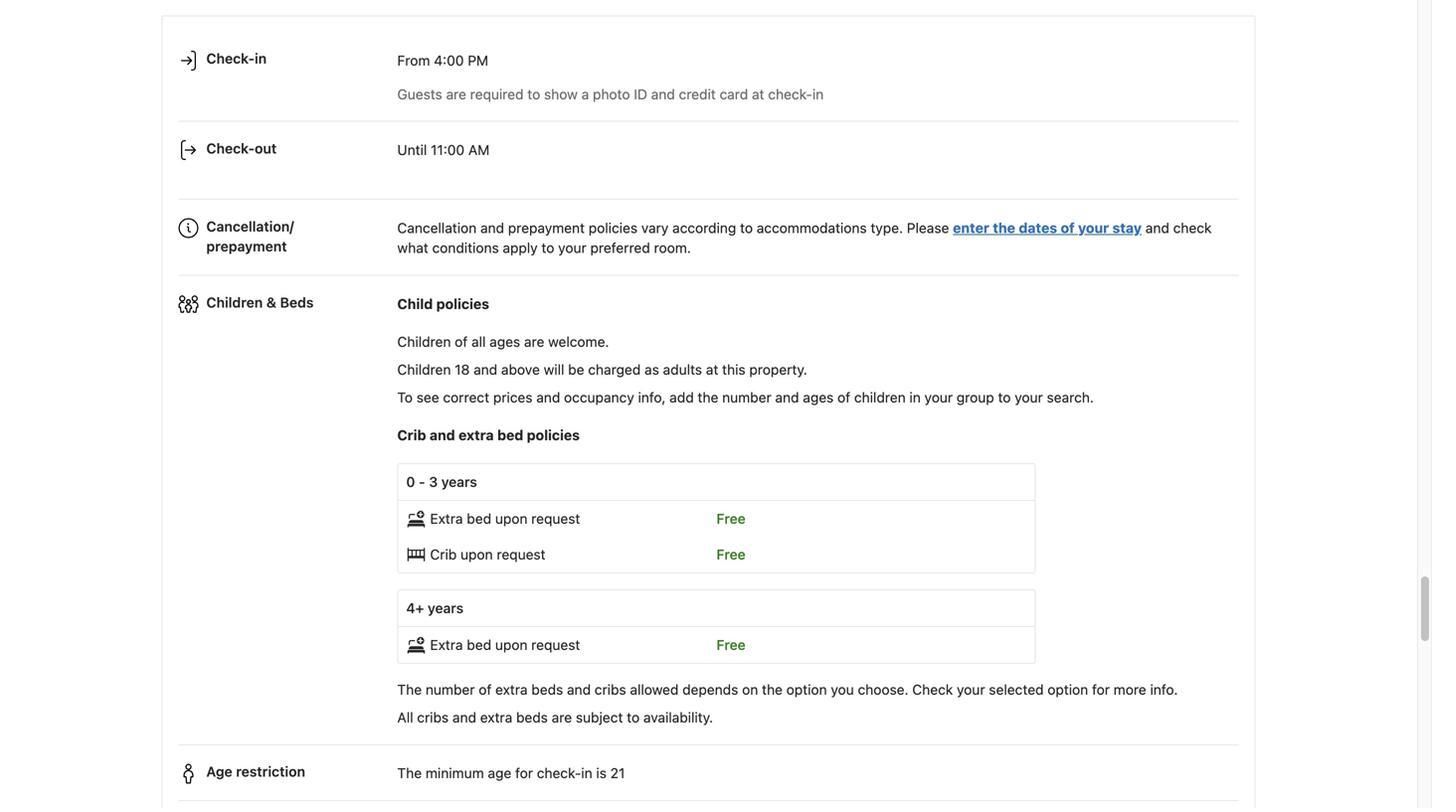 Task type: describe. For each thing, give the bounding box(es) containing it.
cancellation/ prepayment
[[206, 218, 294, 254]]

allowed
[[630, 682, 679, 699]]

is
[[596, 766, 607, 782]]

the for the number of extra beds and cribs allowed depends on the option you choose. check your selected option for more info.
[[397, 682, 422, 699]]

info.
[[1151, 682, 1179, 699]]

minimum
[[426, 766, 484, 782]]

0 vertical spatial at
[[752, 86, 765, 102]]

0 vertical spatial cribs
[[595, 682, 627, 699]]

to right group
[[999, 390, 1011, 406]]

cancellation
[[397, 220, 477, 236]]

group
[[957, 390, 995, 406]]

card
[[720, 86, 748, 102]]

18
[[455, 362, 470, 378]]

crib and extra bed policies
[[397, 427, 580, 444]]

child
[[397, 296, 433, 312]]

check
[[913, 682, 953, 699]]

from
[[397, 52, 430, 68]]

add
[[670, 390, 694, 406]]

of up all cribs and extra beds are subject to availability.
[[479, 682, 492, 699]]

photo
[[593, 86, 630, 102]]

and up conditions
[[481, 220, 505, 236]]

children for children 18 and above will be charged as adults at this property.
[[397, 362, 451, 378]]

1 vertical spatial at
[[706, 362, 719, 378]]

adults
[[663, 362, 703, 378]]

extra for years
[[430, 637, 463, 654]]

this
[[722, 362, 746, 378]]

check-out
[[206, 140, 277, 157]]

out
[[255, 140, 277, 157]]

bed for 0 - 3 years
[[467, 511, 492, 527]]

stay
[[1113, 220, 1142, 236]]

dates
[[1019, 220, 1058, 236]]

1 vertical spatial policies
[[437, 296, 490, 312]]

your left stay
[[1079, 220, 1110, 236]]

credit
[[679, 86, 716, 102]]

above
[[501, 362, 540, 378]]

accommodations
[[757, 220, 867, 236]]

0 - 3 years
[[406, 474, 477, 491]]

check- for in
[[206, 50, 255, 67]]

-
[[419, 474, 425, 491]]

beds
[[280, 294, 314, 311]]

on
[[742, 682, 758, 699]]

0 vertical spatial number
[[723, 390, 772, 406]]

4+ years
[[406, 601, 464, 617]]

the number of extra beds and cribs allowed depends on the option you choose. check your selected option for more info.
[[397, 682, 1179, 699]]

beds for and
[[532, 682, 563, 699]]

your left search.
[[1015, 390, 1044, 406]]

all
[[472, 334, 486, 350]]

id
[[634, 86, 648, 102]]

guests are required to show a photo id and credit card at check-in
[[397, 86, 824, 102]]

your left group
[[925, 390, 953, 406]]

child policies
[[397, 296, 490, 312]]

property.
[[750, 362, 808, 378]]

until
[[397, 142, 427, 158]]

0 horizontal spatial number
[[426, 682, 475, 699]]

subject
[[576, 710, 623, 726]]

search.
[[1047, 390, 1094, 406]]

show
[[544, 86, 578, 102]]

according
[[673, 220, 737, 236]]

2 free from the top
[[717, 547, 746, 563]]

and right id
[[651, 86, 675, 102]]

of left all
[[455, 334, 468, 350]]

conditions
[[432, 240, 499, 256]]

age
[[206, 764, 233, 781]]

crib for crib and extra bed policies
[[397, 427, 426, 444]]

children for children & beds
[[206, 294, 263, 311]]

bed for 4+ years
[[467, 637, 492, 654]]

1 vertical spatial upon
[[461, 547, 493, 563]]

you
[[831, 682, 854, 699]]

age
[[488, 766, 512, 782]]

please
[[907, 220, 950, 236]]

crib for crib upon request
[[430, 547, 457, 563]]

children 18 and above will be charged as adults at this property.
[[397, 362, 808, 378]]

1 vertical spatial the
[[698, 390, 719, 406]]

1 horizontal spatial ages
[[803, 390, 834, 406]]

11:00 am
[[431, 142, 490, 158]]

cancellation/
[[206, 218, 294, 235]]

children of all ages are welcome.
[[397, 334, 609, 350]]

prices
[[493, 390, 533, 406]]

0 vertical spatial policies
[[589, 220, 638, 236]]

0 horizontal spatial check-
[[537, 766, 581, 782]]

restriction
[[236, 764, 305, 781]]

guests
[[397, 86, 443, 102]]

see
[[417, 390, 439, 406]]

free for 4+ years
[[717, 637, 746, 654]]

info,
[[638, 390, 666, 406]]

3
[[429, 474, 438, 491]]

beds for are
[[516, 710, 548, 726]]

age restriction
[[206, 764, 305, 781]]

vary
[[642, 220, 669, 236]]

charged
[[588, 362, 641, 378]]

2 horizontal spatial the
[[993, 220, 1016, 236]]

check
[[1174, 220, 1212, 236]]

and up the 'minimum'
[[453, 710, 477, 726]]

a
[[582, 86, 589, 102]]

all cribs and extra beds are subject to availability.
[[397, 710, 714, 726]]

to right according
[[740, 220, 753, 236]]



Task type: locate. For each thing, give the bounding box(es) containing it.
extra bed upon request for 0 - 3 years
[[430, 511, 580, 527]]

upon
[[495, 511, 528, 527], [461, 547, 493, 563], [495, 637, 528, 654]]

selected
[[989, 682, 1044, 699]]

availability.
[[644, 710, 714, 726]]

1 vertical spatial ages
[[803, 390, 834, 406]]

extra bed upon request up the crib upon request
[[430, 511, 580, 527]]

1 vertical spatial request
[[497, 547, 546, 563]]

beds up the minimum age for check-in is 21 in the bottom of the page
[[516, 710, 548, 726]]

1 vertical spatial beds
[[516, 710, 548, 726]]

extra up the age
[[480, 710, 513, 726]]

your left preferred
[[558, 240, 587, 256]]

0 vertical spatial bed
[[498, 427, 524, 444]]

the right the on
[[762, 682, 783, 699]]

enter the dates of your stay link
[[953, 220, 1142, 236]]

0 vertical spatial free
[[717, 511, 746, 527]]

choose.
[[858, 682, 909, 699]]

are down 4:00 pm
[[446, 86, 467, 102]]

upon up all cribs and extra beds are subject to availability.
[[495, 637, 528, 654]]

your right check in the bottom of the page
[[957, 682, 986, 699]]

1 check- from the top
[[206, 50, 255, 67]]

required
[[470, 86, 524, 102]]

0 vertical spatial crib
[[397, 427, 426, 444]]

for
[[1093, 682, 1110, 699], [515, 766, 533, 782]]

request for 0 - 3 years
[[532, 511, 580, 527]]

check-
[[206, 50, 255, 67], [206, 140, 255, 157]]

prepayment down cancellation/
[[206, 238, 287, 254]]

prepayment up 'apply'
[[508, 220, 585, 236]]

and down property.
[[776, 390, 800, 406]]

0 horizontal spatial the
[[698, 390, 719, 406]]

and right the 18
[[474, 362, 498, 378]]

from 4:00 pm
[[397, 52, 489, 68]]

2 extra bed upon request from the top
[[430, 637, 580, 654]]

number down '4+ years'
[[426, 682, 475, 699]]

are up above
[[524, 334, 545, 350]]

number
[[723, 390, 772, 406], [426, 682, 475, 699]]

extra for and
[[480, 710, 513, 726]]

2 vertical spatial bed
[[467, 637, 492, 654]]

of left "children"
[[838, 390, 851, 406]]

crib upon request
[[430, 547, 546, 563]]

crib
[[397, 427, 426, 444], [430, 547, 457, 563]]

room.
[[654, 240, 691, 256]]

the for the minimum age for check-in is 21
[[397, 766, 422, 782]]

0
[[406, 474, 415, 491]]

1 vertical spatial check-
[[206, 140, 255, 157]]

0 vertical spatial extra bed upon request
[[430, 511, 580, 527]]

the up all
[[397, 682, 422, 699]]

1 horizontal spatial are
[[524, 334, 545, 350]]

welcome.
[[548, 334, 609, 350]]

2 horizontal spatial are
[[552, 710, 572, 726]]

policies down prices
[[527, 427, 580, 444]]

1 horizontal spatial at
[[752, 86, 765, 102]]

0 vertical spatial the
[[397, 682, 422, 699]]

check- left is
[[537, 766, 581, 782]]

type.
[[871, 220, 904, 236]]

ages
[[490, 334, 521, 350], [803, 390, 834, 406]]

extra up all cribs and extra beds are subject to availability.
[[496, 682, 528, 699]]

extra for of
[[496, 682, 528, 699]]

1 horizontal spatial for
[[1093, 682, 1110, 699]]

2 vertical spatial the
[[762, 682, 783, 699]]

0 vertical spatial for
[[1093, 682, 1110, 699]]

children for children of all ages are welcome.
[[397, 334, 451, 350]]

depends
[[683, 682, 739, 699]]

number down this
[[723, 390, 772, 406]]

1 horizontal spatial number
[[723, 390, 772, 406]]

bed up the crib upon request
[[467, 511, 492, 527]]

check- right card
[[768, 86, 813, 102]]

bed down prices
[[498, 427, 524, 444]]

children
[[206, 294, 263, 311], [397, 334, 451, 350], [397, 362, 451, 378]]

1 option from the left
[[787, 682, 827, 699]]

2 option from the left
[[1048, 682, 1089, 699]]

1 vertical spatial number
[[426, 682, 475, 699]]

cribs right all
[[417, 710, 449, 726]]

for left more
[[1093, 682, 1110, 699]]

extra down correct
[[459, 427, 494, 444]]

2 vertical spatial policies
[[527, 427, 580, 444]]

1 vertical spatial for
[[515, 766, 533, 782]]

the right add
[[698, 390, 719, 406]]

the minimum age for check-in is 21
[[397, 766, 625, 782]]

4:00 pm
[[434, 52, 489, 68]]

to right subject
[[627, 710, 640, 726]]

0 vertical spatial extra
[[430, 511, 463, 527]]

check-
[[768, 86, 813, 102], [537, 766, 581, 782]]

to right 'apply'
[[542, 240, 555, 256]]

cribs
[[595, 682, 627, 699], [417, 710, 449, 726]]

1 horizontal spatial option
[[1048, 682, 1089, 699]]

1 horizontal spatial the
[[762, 682, 783, 699]]

0 horizontal spatial policies
[[437, 296, 490, 312]]

at
[[752, 86, 765, 102], [706, 362, 719, 378]]

at left this
[[706, 362, 719, 378]]

your
[[1079, 220, 1110, 236], [558, 240, 587, 256], [925, 390, 953, 406], [1015, 390, 1044, 406], [957, 682, 986, 699]]

0 vertical spatial prepayment
[[508, 220, 585, 236]]

extra down '4+ years'
[[430, 637, 463, 654]]

are left subject
[[552, 710, 572, 726]]

option left "you"
[[787, 682, 827, 699]]

1 vertical spatial check-
[[537, 766, 581, 782]]

at right card
[[752, 86, 765, 102]]

to
[[528, 86, 541, 102], [740, 220, 753, 236], [542, 240, 555, 256], [999, 390, 1011, 406], [627, 710, 640, 726]]

1 horizontal spatial policies
[[527, 427, 580, 444]]

option right selected at the bottom
[[1048, 682, 1089, 699]]

crib down to
[[397, 427, 426, 444]]

children & beds
[[206, 294, 314, 311]]

1 free from the top
[[717, 511, 746, 527]]

extra bed upon request down '4+ years'
[[430, 637, 580, 654]]

extra bed upon request for 4+ years
[[430, 637, 580, 654]]

1 vertical spatial years
[[428, 601, 464, 617]]

policies up all
[[437, 296, 490, 312]]

upon for 4+ years
[[495, 637, 528, 654]]

children
[[855, 390, 906, 406]]

to see correct prices and occupancy info, add the number and ages of children in your group to your search.
[[397, 390, 1094, 406]]

1 vertical spatial extra
[[430, 637, 463, 654]]

2 vertical spatial upon
[[495, 637, 528, 654]]

and down see
[[430, 427, 455, 444]]

2 vertical spatial free
[[717, 637, 746, 654]]

extra
[[430, 511, 463, 527], [430, 637, 463, 654]]

0 horizontal spatial option
[[787, 682, 827, 699]]

extra down 0 - 3 years
[[430, 511, 463, 527]]

for right the age
[[515, 766, 533, 782]]

0 vertical spatial extra
[[459, 427, 494, 444]]

check- up cancellation/
[[206, 140, 255, 157]]

free for 0 - 3 years
[[717, 511, 746, 527]]

as
[[645, 362, 660, 378]]

children down child
[[397, 334, 451, 350]]

0 horizontal spatial ages
[[490, 334, 521, 350]]

until 11:00 am
[[397, 142, 490, 158]]

2 the from the top
[[397, 766, 422, 782]]

2 vertical spatial are
[[552, 710, 572, 726]]

2 vertical spatial request
[[532, 637, 580, 654]]

to
[[397, 390, 413, 406]]

cancellation and prepayment policies vary according to accommodations type. please enter the dates of your stay
[[397, 220, 1142, 236]]

children up see
[[397, 362, 451, 378]]

children left & at the left of the page
[[206, 294, 263, 311]]

1 horizontal spatial crib
[[430, 547, 457, 563]]

1 extra from the top
[[430, 511, 463, 527]]

policies up preferred
[[589, 220, 638, 236]]

0 vertical spatial check-
[[768, 86, 813, 102]]

1 vertical spatial extra
[[496, 682, 528, 699]]

years right 4+
[[428, 601, 464, 617]]

to inside and check what conditions apply to your preferred room.
[[542, 240, 555, 256]]

0 horizontal spatial cribs
[[417, 710, 449, 726]]

extra bed upon request
[[430, 511, 580, 527], [430, 637, 580, 654]]

are
[[446, 86, 467, 102], [524, 334, 545, 350], [552, 710, 572, 726]]

of right dates
[[1061, 220, 1075, 236]]

&
[[267, 294, 277, 311]]

2 extra from the top
[[430, 637, 463, 654]]

and
[[651, 86, 675, 102], [481, 220, 505, 236], [1146, 220, 1170, 236], [474, 362, 498, 378], [537, 390, 561, 406], [776, 390, 800, 406], [430, 427, 455, 444], [567, 682, 591, 699], [453, 710, 477, 726]]

0 vertical spatial are
[[446, 86, 467, 102]]

check-in
[[206, 50, 267, 67]]

enter
[[953, 220, 990, 236]]

0 vertical spatial years
[[442, 474, 477, 491]]

the right enter
[[993, 220, 1016, 236]]

in left is
[[581, 766, 593, 782]]

more
[[1114, 682, 1147, 699]]

policies
[[589, 220, 638, 236], [437, 296, 490, 312], [527, 427, 580, 444]]

1 vertical spatial crib
[[430, 547, 457, 563]]

1 horizontal spatial check-
[[768, 86, 813, 102]]

prepayment inside cancellation/ prepayment
[[206, 238, 287, 254]]

your inside and check what conditions apply to your preferred room.
[[558, 240, 587, 256]]

request
[[532, 511, 580, 527], [497, 547, 546, 563], [532, 637, 580, 654]]

upon up '4+ years'
[[461, 547, 493, 563]]

the left the 'minimum'
[[397, 766, 422, 782]]

check- up check-out
[[206, 50, 255, 67]]

and down will
[[537, 390, 561, 406]]

2 vertical spatial children
[[397, 362, 451, 378]]

and right stay
[[1146, 220, 1170, 236]]

2 vertical spatial extra
[[480, 710, 513, 726]]

all
[[397, 710, 413, 726]]

0 vertical spatial upon
[[495, 511, 528, 527]]

1 vertical spatial free
[[717, 547, 746, 563]]

0 horizontal spatial crib
[[397, 427, 426, 444]]

1 vertical spatial the
[[397, 766, 422, 782]]

0 vertical spatial check-
[[206, 50, 255, 67]]

to left show
[[528, 86, 541, 102]]

bed down the crib upon request
[[467, 637, 492, 654]]

occupancy
[[564, 390, 635, 406]]

0 vertical spatial ages
[[490, 334, 521, 350]]

0 horizontal spatial are
[[446, 86, 467, 102]]

0 vertical spatial children
[[206, 294, 263, 311]]

be
[[568, 362, 585, 378]]

years right the 3
[[442, 474, 477, 491]]

0 horizontal spatial at
[[706, 362, 719, 378]]

upon up the crib upon request
[[495, 511, 528, 527]]

3 free from the top
[[717, 637, 746, 654]]

1 vertical spatial bed
[[467, 511, 492, 527]]

2 check- from the top
[[206, 140, 255, 157]]

in up out
[[255, 50, 267, 67]]

0 vertical spatial request
[[532, 511, 580, 527]]

0 vertical spatial beds
[[532, 682, 563, 699]]

ages right all
[[490, 334, 521, 350]]

and inside and check what conditions apply to your preferred room.
[[1146, 220, 1170, 236]]

the
[[397, 682, 422, 699], [397, 766, 422, 782]]

apply
[[503, 240, 538, 256]]

request for 4+ years
[[532, 637, 580, 654]]

prepayment
[[508, 220, 585, 236], [206, 238, 287, 254]]

check- for out
[[206, 140, 255, 157]]

1 vertical spatial cribs
[[417, 710, 449, 726]]

bed
[[498, 427, 524, 444], [467, 511, 492, 527], [467, 637, 492, 654]]

ages down property.
[[803, 390, 834, 406]]

and check what conditions apply to your preferred room.
[[397, 220, 1212, 256]]

correct
[[443, 390, 490, 406]]

beds up all cribs and extra beds are subject to availability.
[[532, 682, 563, 699]]

extra for -
[[430, 511, 463, 527]]

1 vertical spatial children
[[397, 334, 451, 350]]

and up subject
[[567, 682, 591, 699]]

what
[[397, 240, 429, 256]]

in right "children"
[[910, 390, 921, 406]]

2 horizontal spatial policies
[[589, 220, 638, 236]]

0 vertical spatial the
[[993, 220, 1016, 236]]

1 vertical spatial are
[[524, 334, 545, 350]]

cribs up subject
[[595, 682, 627, 699]]

1 the from the top
[[397, 682, 422, 699]]

free
[[717, 511, 746, 527], [717, 547, 746, 563], [717, 637, 746, 654]]

in right card
[[813, 86, 824, 102]]

upon for 0 - 3 years
[[495, 511, 528, 527]]

1 horizontal spatial prepayment
[[508, 220, 585, 236]]

0 horizontal spatial prepayment
[[206, 238, 287, 254]]

21
[[611, 766, 625, 782]]

of
[[1061, 220, 1075, 236], [455, 334, 468, 350], [838, 390, 851, 406], [479, 682, 492, 699]]

crib up '4+ years'
[[430, 547, 457, 563]]

4+
[[406, 601, 424, 617]]

will
[[544, 362, 565, 378]]

1 vertical spatial prepayment
[[206, 238, 287, 254]]

1 vertical spatial extra bed upon request
[[430, 637, 580, 654]]

1 horizontal spatial cribs
[[595, 682, 627, 699]]

preferred
[[591, 240, 651, 256]]

0 horizontal spatial for
[[515, 766, 533, 782]]

1 extra bed upon request from the top
[[430, 511, 580, 527]]



Task type: vqa. For each thing, say whether or not it's contained in the screenshot.
the left Crib
yes



